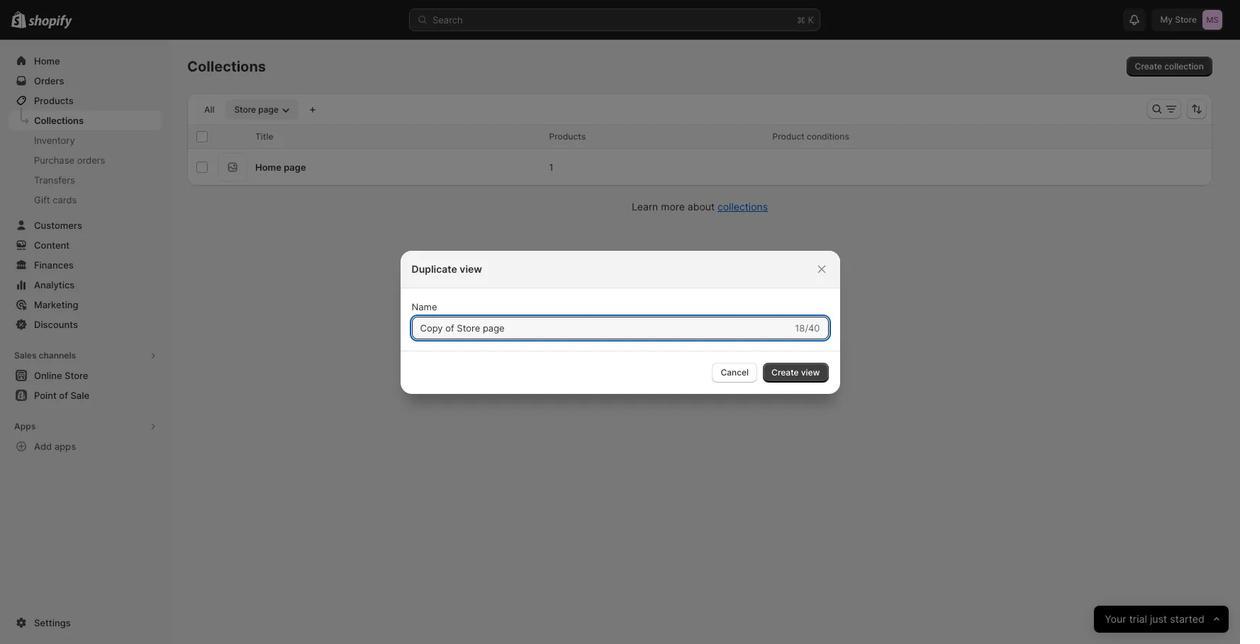 Task type: describe. For each thing, give the bounding box(es) containing it.
settings link
[[9, 613, 162, 633]]

product conditions
[[773, 131, 849, 142]]

create view
[[772, 367, 820, 378]]

sales channels button
[[9, 346, 162, 366]]

apps
[[54, 441, 76, 452]]

all link
[[196, 100, 223, 120]]

more
[[661, 201, 685, 213]]

home page link
[[255, 162, 306, 173]]

home for home page
[[255, 162, 281, 173]]

home page
[[255, 162, 306, 173]]

gift cards
[[34, 194, 77, 206]]

title
[[255, 131, 273, 142]]

gift
[[34, 194, 50, 206]]

home link
[[9, 51, 162, 71]]

collections link
[[718, 201, 768, 213]]

product
[[773, 131, 805, 142]]

⌘
[[797, 14, 805, 26]]

gift cards link
[[9, 190, 162, 210]]

add apps button
[[9, 437, 162, 457]]

transfers link
[[9, 170, 162, 190]]

cancel
[[721, 367, 749, 378]]

products link
[[9, 91, 162, 111]]

purchase
[[34, 155, 75, 166]]

add apps
[[34, 441, 76, 452]]

Name text field
[[412, 317, 792, 339]]

create collection link
[[1127, 57, 1213, 77]]

duplicate
[[412, 263, 457, 275]]

cards
[[53, 194, 77, 206]]

purchase orders
[[34, 155, 105, 166]]

title button
[[255, 130, 288, 144]]

collections
[[718, 201, 768, 213]]

collection
[[1165, 61, 1204, 72]]

about
[[688, 201, 715, 213]]

learn
[[632, 201, 658, 213]]

page
[[284, 162, 306, 173]]

create for create view
[[772, 367, 799, 378]]

apps
[[14, 421, 36, 432]]

all tab list
[[193, 99, 301, 120]]

learn more about collections
[[632, 201, 768, 213]]

all
[[204, 104, 214, 115]]

apps button
[[9, 417, 162, 437]]

1
[[549, 162, 554, 173]]



Task type: vqa. For each thing, say whether or not it's contained in the screenshot.
⌘ K
yes



Task type: locate. For each thing, give the bounding box(es) containing it.
1 horizontal spatial home
[[255, 162, 281, 173]]

name
[[412, 301, 437, 312]]

view for duplicate view
[[460, 263, 482, 275]]

collections link
[[9, 111, 162, 130]]

duplicate view dialog
[[0, 251, 1240, 394]]

home
[[34, 55, 60, 67], [255, 162, 281, 173]]

discounts link
[[9, 315, 162, 335]]

add
[[34, 441, 52, 452]]

0 horizontal spatial create
[[772, 367, 799, 378]]

search
[[433, 14, 463, 26]]

products inside "link"
[[34, 95, 74, 106]]

products up collections link
[[34, 95, 74, 106]]

k
[[808, 14, 814, 26]]

settings
[[34, 618, 71, 629]]

shopify image
[[29, 15, 72, 29]]

inventory
[[34, 135, 75, 146]]

view
[[460, 263, 482, 275], [801, 367, 820, 378]]

view inside create view button
[[801, 367, 820, 378]]

purchase orders link
[[9, 150, 162, 170]]

transfers
[[34, 174, 75, 186]]

home down shopify "image"
[[34, 55, 60, 67]]

discounts
[[34, 319, 78, 330]]

1 vertical spatial create
[[772, 367, 799, 378]]

channels
[[39, 350, 76, 361]]

create view button
[[763, 363, 829, 383]]

1 vertical spatial view
[[801, 367, 820, 378]]

create for create collection
[[1135, 61, 1162, 72]]

1 vertical spatial products
[[549, 131, 586, 142]]

home left page
[[255, 162, 281, 173]]

create left collection on the top of the page
[[1135, 61, 1162, 72]]

products
[[34, 95, 74, 106], [549, 131, 586, 142]]

1 vertical spatial home
[[255, 162, 281, 173]]

home for home
[[34, 55, 60, 67]]

create collection
[[1135, 61, 1204, 72]]

view for create view
[[801, 367, 820, 378]]

inventory link
[[9, 130, 162, 150]]

⌘ k
[[797, 14, 814, 26]]

create right the cancel
[[772, 367, 799, 378]]

1 horizontal spatial collections
[[187, 58, 266, 75]]

create
[[1135, 61, 1162, 72], [772, 367, 799, 378]]

products up 1
[[549, 131, 586, 142]]

conditions
[[807, 131, 849, 142]]

create inside button
[[772, 367, 799, 378]]

0 vertical spatial home
[[34, 55, 60, 67]]

1 horizontal spatial products
[[549, 131, 586, 142]]

0 horizontal spatial view
[[460, 263, 482, 275]]

collections up "all"
[[187, 58, 266, 75]]

1 horizontal spatial view
[[801, 367, 820, 378]]

sales
[[14, 350, 37, 361]]

sales channels
[[14, 350, 76, 361]]

duplicate view
[[412, 263, 482, 275]]

collections up inventory
[[34, 115, 84, 126]]

1 vertical spatial collections
[[34, 115, 84, 126]]

0 vertical spatial create
[[1135, 61, 1162, 72]]

0 vertical spatial collections
[[187, 58, 266, 75]]

0 vertical spatial view
[[460, 263, 482, 275]]

cancel button
[[712, 363, 757, 383]]

1 horizontal spatial create
[[1135, 61, 1162, 72]]

orders
[[77, 155, 105, 166]]

0 horizontal spatial collections
[[34, 115, 84, 126]]

0 vertical spatial products
[[34, 95, 74, 106]]

0 horizontal spatial home
[[34, 55, 60, 67]]

collections
[[187, 58, 266, 75], [34, 115, 84, 126]]

0 horizontal spatial products
[[34, 95, 74, 106]]



